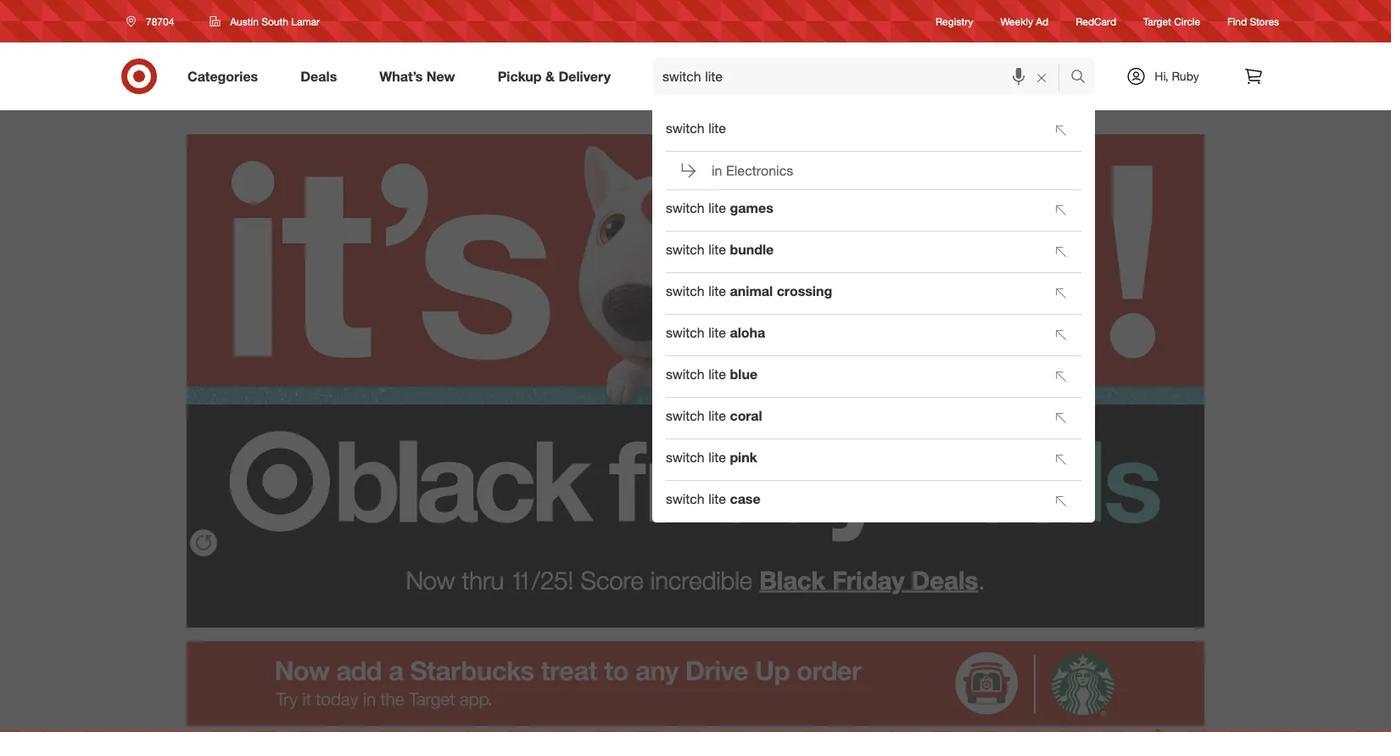 Task type: vqa. For each thing, say whether or not it's contained in the screenshot.
switch related to switch lite
yes



Task type: describe. For each thing, give the bounding box(es) containing it.
&
[[545, 68, 555, 84]]

now
[[406, 564, 455, 595]]

weekly
[[1001, 15, 1033, 28]]

lite for coral
[[708, 408, 726, 424]]

lite for case
[[708, 491, 726, 507]]

search
[[1063, 70, 1104, 86]]

target
[[1144, 15, 1171, 28]]

in
[[712, 162, 722, 179]]

lite for pink
[[708, 449, 726, 466]]

ruby
[[1172, 69, 1199, 84]]

coral
[[730, 408, 762, 424]]

11
[[511, 564, 532, 595]]

registry link
[[936, 14, 973, 28]]

pickup & delivery link
[[483, 58, 632, 95]]

blue
[[730, 366, 758, 383]]

case
[[730, 491, 761, 507]]

pickup & delivery
[[498, 68, 611, 84]]

switch for switch lite pink
[[666, 449, 705, 466]]

delivery
[[559, 68, 611, 84]]

aloha
[[730, 324, 765, 341]]

find stores
[[1228, 15, 1279, 28]]

lite for bundle
[[708, 241, 726, 258]]

categories
[[187, 68, 258, 84]]

switch for switch lite case
[[666, 491, 705, 507]]

target circle
[[1144, 15, 1200, 28]]

switch lite coral
[[666, 408, 762, 424]]

switch for switch lite aloha
[[666, 324, 705, 341]]

switch for switch lite animal crossing
[[666, 283, 705, 299]]

now thru 11 /25! score incredible black friday deals .
[[406, 564, 985, 595]]

electronics
[[726, 162, 793, 179]]

friday
[[832, 564, 905, 595]]

categories link
[[173, 58, 279, 95]]

switch for switch lite coral
[[666, 408, 705, 424]]

thru
[[462, 564, 504, 595]]

animal
[[730, 283, 773, 299]]

lite for animal crossing
[[708, 283, 726, 299]]

switch for switch lite blue
[[666, 366, 705, 383]]

switch lite blue
[[666, 366, 758, 383]]

advertisement region
[[187, 641, 1205, 726]]

ad
[[1036, 15, 1049, 28]]

redcard link
[[1076, 14, 1116, 28]]

stores
[[1250, 15, 1279, 28]]

What can we help you find? suggestions appear below search field
[[652, 58, 1075, 95]]

78704
[[146, 15, 174, 28]]

lite for games
[[708, 200, 726, 216]]

in electronics
[[712, 162, 793, 179]]

78704 button
[[115, 6, 192, 36]]

austin
[[230, 15, 259, 28]]

circle
[[1174, 15, 1200, 28]]

bundle
[[730, 241, 774, 258]]



Task type: locate. For each thing, give the bounding box(es) containing it.
pink
[[730, 449, 757, 466]]

weekly ad link
[[1001, 14, 1049, 28]]

switch lite case
[[666, 491, 761, 507]]

this week only it's on! target black friday deals image
[[187, 110, 1205, 560]]

switch for switch lite games
[[666, 200, 705, 216]]

7 lite from the top
[[708, 408, 726, 424]]

deals right friday
[[911, 564, 978, 595]]

lite
[[708, 120, 726, 137], [708, 200, 726, 216], [708, 241, 726, 258], [708, 283, 726, 299], [708, 324, 726, 341], [708, 366, 726, 383], [708, 408, 726, 424], [708, 449, 726, 466], [708, 491, 726, 507]]

in electronics link
[[666, 152, 1082, 189]]

4 lite from the top
[[708, 283, 726, 299]]

3 switch from the top
[[666, 241, 705, 258]]

switch inside 'link'
[[666, 120, 705, 137]]

5 switch from the top
[[666, 324, 705, 341]]

8 lite from the top
[[708, 449, 726, 466]]

south
[[261, 15, 288, 28]]

3 lite from the top
[[708, 241, 726, 258]]

deals down "lamar"
[[300, 68, 337, 84]]

1 switch from the top
[[666, 120, 705, 137]]

9 switch from the top
[[666, 491, 705, 507]]

deals inside deals link
[[300, 68, 337, 84]]

find stores link
[[1228, 14, 1279, 28]]

lite left bundle
[[708, 241, 726, 258]]

.
[[978, 564, 985, 595]]

lite left coral
[[708, 408, 726, 424]]

0 horizontal spatial deals
[[300, 68, 337, 84]]

switch lite bundle
[[666, 241, 774, 258]]

search button
[[1063, 58, 1104, 98]]

pickup
[[498, 68, 542, 84]]

4 switch from the top
[[666, 283, 705, 299]]

1 horizontal spatial deals
[[911, 564, 978, 595]]

deals
[[300, 68, 337, 84], [911, 564, 978, 595]]

9 lite from the top
[[708, 491, 726, 507]]

registry
[[936, 15, 973, 28]]

2 switch from the top
[[666, 200, 705, 216]]

2 lite from the top
[[708, 200, 726, 216]]

1 lite from the top
[[708, 120, 726, 137]]

switch lite games
[[666, 200, 773, 216]]

switch lite
[[666, 120, 726, 137]]

7 switch from the top
[[666, 408, 705, 424]]

redcard
[[1076, 15, 1116, 28]]

what's
[[379, 68, 423, 84]]

score
[[581, 564, 644, 595]]

lite left animal
[[708, 283, 726, 299]]

8 switch from the top
[[666, 449, 705, 466]]

6 switch from the top
[[666, 366, 705, 383]]

find
[[1228, 15, 1247, 28]]

lite left aloha
[[708, 324, 726, 341]]

hi,
[[1155, 69, 1169, 84]]

weekly ad
[[1001, 15, 1049, 28]]

0 vertical spatial deals
[[300, 68, 337, 84]]

austin south lamar
[[230, 15, 320, 28]]

incredible
[[650, 564, 752, 595]]

what's new link
[[365, 58, 476, 95]]

switch for switch lite bundle
[[666, 241, 705, 258]]

what's new
[[379, 68, 455, 84]]

black
[[759, 564, 825, 595]]

1 vertical spatial deals
[[911, 564, 978, 595]]

5 lite from the top
[[708, 324, 726, 341]]

games
[[730, 200, 773, 216]]

6 lite from the top
[[708, 366, 726, 383]]

switch lite aloha
[[666, 324, 765, 341]]

lite inside the switch lite 'link'
[[708, 120, 726, 137]]

switch for switch lite
[[666, 120, 705, 137]]

lamar
[[291, 15, 320, 28]]

lite left the 'case'
[[708, 491, 726, 507]]

lite left blue
[[708, 366, 726, 383]]

lite for aloha
[[708, 324, 726, 341]]

target circle link
[[1144, 14, 1200, 28]]

switch
[[666, 120, 705, 137], [666, 200, 705, 216], [666, 241, 705, 258], [666, 283, 705, 299], [666, 324, 705, 341], [666, 366, 705, 383], [666, 408, 705, 424], [666, 449, 705, 466], [666, 491, 705, 507]]

/25!
[[532, 564, 574, 595]]

crossing
[[777, 283, 832, 299]]

lite up in
[[708, 120, 726, 137]]

new
[[427, 68, 455, 84]]

deals link
[[286, 58, 358, 95]]

switch lite animal crossing
[[666, 283, 832, 299]]

lite left pink at the bottom of page
[[708, 449, 726, 466]]

hi, ruby
[[1155, 69, 1199, 84]]

lite for blue
[[708, 366, 726, 383]]

lite left the games
[[708, 200, 726, 216]]

switch lite link
[[666, 112, 1041, 149]]

switch lite pink
[[666, 449, 757, 466]]

austin south lamar button
[[199, 6, 331, 36]]



